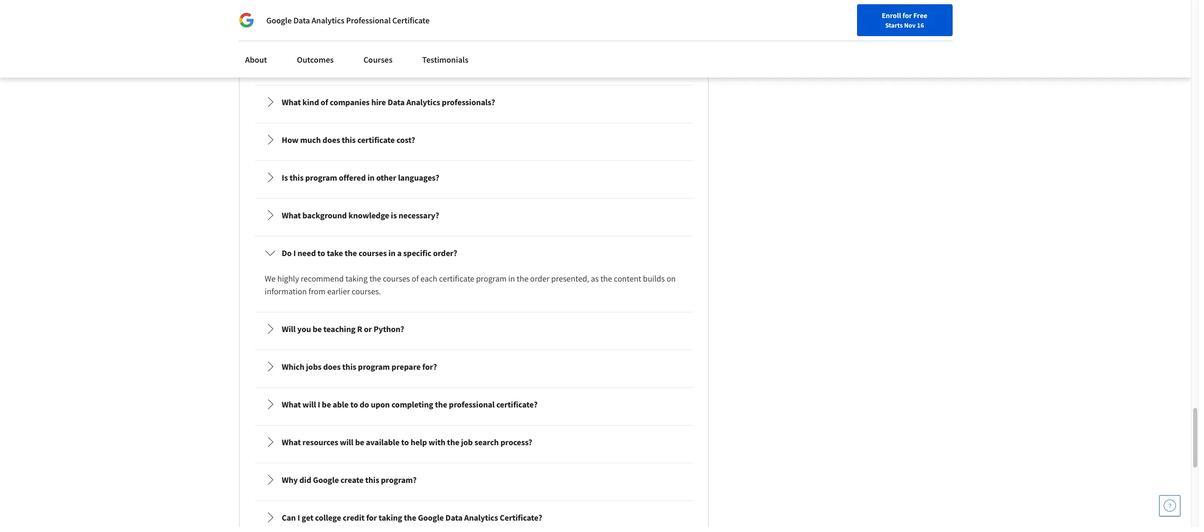 Task type: vqa. For each thing, say whether or not it's contained in the screenshot.
for?
yes



Task type: locate. For each thing, give the bounding box(es) containing it.
what left resources
[[282, 437, 301, 448]]

search
[[475, 437, 499, 448]]

content
[[614, 273, 642, 284]]

1 what from the top
[[282, 97, 301, 108]]

information
[[265, 286, 307, 297]]

the up courses. on the left bottom of the page
[[370, 273, 381, 284]]

why did google create this program?
[[282, 475, 417, 485]]

taking right credit
[[379, 512, 403, 523]]

what background knowledge is necessary? button
[[256, 201, 692, 230]]

the down program?
[[404, 512, 417, 523]]

1 vertical spatial will
[[340, 437, 354, 448]]

recommend
[[301, 273, 344, 284]]

nov
[[905, 21, 916, 29]]

1 vertical spatial does
[[323, 362, 341, 372]]

1 vertical spatial i
[[318, 399, 320, 410]]

the left job
[[447, 437, 460, 448]]

kind
[[303, 97, 319, 108]]

2 horizontal spatial analytics
[[464, 512, 498, 523]]

program down 'do i need to take the courses in a specific order?' dropdown button
[[476, 273, 507, 284]]

to left "take"
[[318, 248, 325, 258]]

credit
[[343, 512, 365, 523]]

1 vertical spatial google
[[313, 475, 339, 485]]

0 horizontal spatial for
[[366, 512, 377, 523]]

is this program offered in other languages?
[[282, 172, 440, 183]]

1 horizontal spatial analytics
[[407, 97, 441, 108]]

1 vertical spatial for
[[366, 512, 377, 523]]

will left the 'able'
[[303, 399, 316, 410]]

is
[[282, 172, 288, 183]]

this right is
[[290, 172, 304, 183]]

0 vertical spatial does
[[323, 135, 340, 145]]

i
[[294, 248, 296, 258], [318, 399, 320, 410], [298, 512, 300, 523]]

will right resources
[[340, 437, 354, 448]]

what left kind
[[282, 97, 301, 108]]

2 horizontal spatial google
[[418, 512, 444, 523]]

data right hire
[[388, 97, 405, 108]]

upon
[[371, 399, 390, 410]]

will you be teaching r or python? button
[[256, 314, 692, 344]]

the right "take"
[[345, 248, 357, 258]]

in inside we highly recommend taking the courses of each certificate program in the order presented, as the content builds on information from earlier courses.
[[509, 273, 515, 284]]

1 vertical spatial taking
[[379, 512, 403, 523]]

2 vertical spatial in
[[509, 273, 515, 284]]

create
[[341, 475, 364, 485]]

0 horizontal spatial of
[[321, 97, 328, 108]]

0 vertical spatial program
[[305, 172, 337, 183]]

2 horizontal spatial i
[[318, 399, 320, 410]]

program left prepare
[[358, 362, 390, 372]]

jobs
[[306, 362, 322, 372]]

0 vertical spatial courses
[[359, 248, 387, 258]]

1 vertical spatial of
[[412, 273, 419, 284]]

the right as
[[601, 273, 613, 284]]

of
[[321, 97, 328, 108], [412, 273, 419, 284]]

0 horizontal spatial will
[[303, 399, 316, 410]]

will
[[303, 399, 316, 410], [340, 437, 354, 448]]

companies
[[330, 97, 370, 108]]

1 horizontal spatial to
[[351, 399, 358, 410]]

0 horizontal spatial data
[[294, 15, 310, 26]]

1 horizontal spatial for
[[903, 11, 913, 20]]

why did google create this program? button
[[256, 465, 692, 495]]

testimonials link
[[416, 48, 475, 71]]

does inside which jobs does this program prepare for? dropdown button
[[323, 362, 341, 372]]

1 vertical spatial analytics
[[407, 97, 441, 108]]

1 horizontal spatial of
[[412, 273, 419, 284]]

the right completing
[[435, 399, 448, 410]]

0 horizontal spatial certificate
[[358, 135, 395, 145]]

which
[[282, 362, 305, 372]]

certificate?
[[497, 399, 538, 410]]

can i get college credit for taking the google data analytics certificate? button
[[256, 503, 692, 527]]

0 vertical spatial for
[[903, 11, 913, 20]]

certificate
[[358, 135, 395, 145], [439, 273, 475, 284]]

does inside how much does this certificate cost? dropdown button
[[323, 135, 340, 145]]

what background knowledge is necessary?
[[282, 210, 440, 221]]

will you be teaching r or python?
[[282, 324, 404, 334]]

courses
[[359, 248, 387, 258], [383, 273, 410, 284]]

0 vertical spatial taking
[[346, 273, 368, 284]]

in left other
[[368, 172, 375, 183]]

find your new career link
[[892, 11, 969, 24]]

of left each
[[412, 273, 419, 284]]

analytics up cost?
[[407, 97, 441, 108]]

or
[[364, 324, 372, 334]]

1 horizontal spatial in
[[389, 248, 396, 258]]

16
[[918, 21, 925, 29]]

why
[[282, 475, 298, 485]]

be left available
[[355, 437, 364, 448]]

courses left 'a' at the top of page
[[359, 248, 387, 258]]

does right much
[[323, 135, 340, 145]]

for up nov at right
[[903, 11, 913, 20]]

new
[[928, 12, 942, 22]]

0 vertical spatial in
[[368, 172, 375, 183]]

how much does this certificate cost? button
[[256, 125, 692, 155]]

professional
[[346, 15, 391, 26]]

0 vertical spatial analytics
[[312, 15, 345, 26]]

which jobs does this program prepare for?
[[282, 362, 437, 372]]

cost?
[[397, 135, 415, 145]]

of right kind
[[321, 97, 328, 108]]

will
[[282, 324, 296, 334]]

to
[[318, 248, 325, 258], [351, 399, 358, 410], [402, 437, 409, 448]]

languages?
[[398, 172, 440, 183]]

analytics left "professional"
[[312, 15, 345, 26]]

do
[[282, 248, 292, 258]]

how
[[282, 135, 299, 145]]

i left the 'able'
[[318, 399, 320, 410]]

courses down 'a' at the top of page
[[383, 273, 410, 284]]

opens in a new tab image
[[359, 476, 368, 485]]

what down which
[[282, 399, 301, 410]]

0 vertical spatial of
[[321, 97, 328, 108]]

teaching
[[324, 324, 356, 334]]

does for much
[[323, 135, 340, 145]]

2 vertical spatial data
[[446, 512, 463, 523]]

0 horizontal spatial taking
[[346, 273, 368, 284]]

be right you
[[313, 324, 322, 334]]

2 horizontal spatial program
[[476, 273, 507, 284]]

i right do
[[294, 248, 296, 258]]

program left offered
[[305, 172, 337, 183]]

0 vertical spatial will
[[303, 399, 316, 410]]

this right jobs
[[343, 362, 357, 372]]

free
[[914, 11, 928, 20]]

data up outcomes link
[[294, 15, 310, 26]]

data down why did google create this program? dropdown button
[[446, 512, 463, 523]]

i left "get" at left
[[298, 512, 300, 523]]

certificate left cost?
[[358, 135, 395, 145]]

job
[[461, 437, 473, 448]]

1 vertical spatial courses
[[383, 273, 410, 284]]

in left 'a' at the top of page
[[389, 248, 396, 258]]

be left the 'able'
[[322, 399, 331, 410]]

for inside dropdown button
[[366, 512, 377, 523]]

3 what from the top
[[282, 399, 301, 410]]

can
[[282, 512, 296, 523]]

the
[[345, 248, 357, 258], [370, 273, 381, 284], [517, 273, 529, 284], [601, 273, 613, 284], [435, 399, 448, 410], [447, 437, 460, 448], [404, 512, 417, 523]]

able
[[333, 399, 349, 410]]

1 vertical spatial certificate
[[439, 273, 475, 284]]

2 vertical spatial i
[[298, 512, 300, 523]]

google image
[[239, 13, 254, 28]]

to for will
[[402, 437, 409, 448]]

2 vertical spatial be
[[355, 437, 364, 448]]

be
[[313, 324, 322, 334], [322, 399, 331, 410], [355, 437, 364, 448]]

program inside dropdown button
[[305, 172, 337, 183]]

taking
[[346, 273, 368, 284], [379, 512, 403, 523]]

in
[[368, 172, 375, 183], [389, 248, 396, 258], [509, 273, 515, 284]]

do i need to take the courses in a specific order? button
[[256, 238, 692, 268]]

program inside dropdown button
[[358, 362, 390, 372]]

to left do
[[351, 399, 358, 410]]

1 horizontal spatial will
[[340, 437, 354, 448]]

0 horizontal spatial i
[[294, 248, 296, 258]]

program
[[305, 172, 337, 183], [476, 273, 507, 284], [358, 362, 390, 372]]

1 vertical spatial to
[[351, 399, 358, 410]]

1 horizontal spatial google
[[313, 475, 339, 485]]

1 horizontal spatial program
[[358, 362, 390, 372]]

1 horizontal spatial i
[[298, 512, 300, 523]]

taking up courses. on the left bottom of the page
[[346, 273, 368, 284]]

2 horizontal spatial to
[[402, 437, 409, 448]]

enroll
[[882, 11, 902, 20]]

is this program offered in other languages? button
[[256, 163, 692, 193]]

1 vertical spatial program
[[476, 273, 507, 284]]

None search field
[[151, 7, 407, 28]]

1 vertical spatial be
[[322, 399, 331, 410]]

1 horizontal spatial taking
[[379, 512, 403, 523]]

for right credit
[[366, 512, 377, 523]]

for
[[903, 11, 913, 20], [366, 512, 377, 523]]

2 what from the top
[[282, 210, 301, 221]]

with
[[429, 437, 446, 448]]

0 vertical spatial certificate
[[358, 135, 395, 145]]

2 vertical spatial program
[[358, 362, 390, 372]]

0 horizontal spatial program
[[305, 172, 337, 183]]

for inside enroll for free starts nov 16
[[903, 11, 913, 20]]

does right jobs
[[323, 362, 341, 372]]

0 horizontal spatial to
[[318, 248, 325, 258]]

does
[[323, 135, 340, 145], [323, 362, 341, 372]]

0 vertical spatial i
[[294, 248, 296, 258]]

google
[[266, 15, 292, 26], [313, 475, 339, 485], [418, 512, 444, 523]]

what left background
[[282, 210, 301, 221]]

2 horizontal spatial in
[[509, 273, 515, 284]]

0 horizontal spatial google
[[266, 15, 292, 26]]

this down companies at top left
[[342, 135, 356, 145]]

analytics
[[312, 15, 345, 26], [407, 97, 441, 108], [464, 512, 498, 523]]

analytics down why did google create this program? dropdown button
[[464, 512, 498, 523]]

certificate right each
[[439, 273, 475, 284]]

2 vertical spatial to
[[402, 437, 409, 448]]

certificate?
[[500, 512, 543, 523]]

much
[[300, 135, 321, 145]]

what for what will i be able to do upon completing the professional certificate?
[[282, 399, 301, 410]]

1 vertical spatial data
[[388, 97, 405, 108]]

be for resources
[[355, 437, 364, 448]]

in left order
[[509, 273, 515, 284]]

taking inside dropdown button
[[379, 512, 403, 523]]

4 what from the top
[[282, 437, 301, 448]]

is
[[391, 210, 397, 221]]

1 horizontal spatial certificate
[[439, 273, 475, 284]]

2 vertical spatial google
[[418, 512, 444, 523]]

about link
[[239, 48, 274, 71]]

to left help
[[402, 437, 409, 448]]



Task type: describe. For each thing, give the bounding box(es) containing it.
a
[[397, 248, 402, 258]]

0 horizontal spatial analytics
[[312, 15, 345, 26]]

2 horizontal spatial data
[[446, 512, 463, 523]]

completing
[[392, 399, 434, 410]]

courses link
[[357, 48, 399, 71]]

what for what resources will be available to help with the job search process?
[[282, 437, 301, 448]]

other
[[376, 172, 397, 183]]

can i get college credit for taking the google data analytics certificate?
[[282, 512, 543, 523]]

knowledge
[[349, 210, 390, 221]]

hire
[[372, 97, 386, 108]]

as
[[591, 273, 599, 284]]

career
[[943, 12, 964, 22]]

0 vertical spatial google
[[266, 15, 292, 26]]

testimonials
[[423, 54, 469, 65]]

necessary?
[[399, 210, 440, 221]]

from
[[309, 286, 326, 297]]

0 vertical spatial data
[[294, 15, 310, 26]]

college
[[315, 512, 341, 523]]

which jobs does this program prepare for? button
[[256, 352, 692, 382]]

need
[[298, 248, 316, 258]]

certificate
[[393, 15, 430, 26]]

each
[[421, 273, 438, 284]]

do
[[360, 399, 369, 410]]

do i need to take the courses in a specific order?
[[282, 248, 458, 258]]

take
[[327, 248, 343, 258]]

process?
[[501, 437, 533, 448]]

order?
[[433, 248, 458, 258]]

courses inside we highly recommend taking the courses of each certificate program in the order presented, as the content builds on information from earlier courses.
[[383, 273, 410, 284]]

0 vertical spatial be
[[313, 324, 322, 334]]

builds
[[643, 273, 665, 284]]

does for jobs
[[323, 362, 341, 372]]

0 vertical spatial to
[[318, 248, 325, 258]]

help
[[411, 437, 427, 448]]

did
[[300, 475, 312, 485]]

prepare
[[392, 362, 421, 372]]

r
[[357, 324, 363, 334]]

find your new career
[[897, 12, 964, 22]]

2 vertical spatial analytics
[[464, 512, 498, 523]]

enroll for free starts nov 16
[[882, 11, 928, 29]]

about
[[245, 54, 267, 65]]

google inside can i get college credit for taking the google data analytics certificate? dropdown button
[[418, 512, 444, 523]]

i for need
[[294, 248, 296, 258]]

i for get
[[298, 512, 300, 523]]

this right create
[[365, 475, 379, 485]]

google inside why did google create this program? dropdown button
[[313, 475, 339, 485]]

for?
[[423, 362, 437, 372]]

program inside we highly recommend taking the courses of each certificate program in the order presented, as the content builds on information from earlier courses.
[[476, 273, 507, 284]]

help center image
[[1164, 500, 1177, 512]]

available
[[366, 437, 400, 448]]

taking inside we highly recommend taking the courses of each certificate program in the order presented, as the content builds on information from earlier courses.
[[346, 273, 368, 284]]

on
[[667, 273, 676, 284]]

what will i be able to do upon completing the professional certificate?
[[282, 399, 538, 410]]

we highly recommend taking the courses of each certificate program in the order presented, as the content builds on information from earlier courses.
[[265, 273, 678, 297]]

courses inside dropdown button
[[359, 248, 387, 258]]

order
[[530, 273, 550, 284]]

to for i
[[351, 399, 358, 410]]

courses
[[364, 54, 393, 65]]

find
[[897, 12, 911, 22]]

of inside dropdown button
[[321, 97, 328, 108]]

be for will
[[322, 399, 331, 410]]

specific
[[404, 248, 432, 258]]

presented,
[[552, 273, 590, 284]]

outcomes
[[297, 54, 334, 65]]

this inside dropdown button
[[343, 362, 357, 372]]

your
[[912, 12, 926, 22]]

professional
[[449, 399, 495, 410]]

how much does this certificate cost?
[[282, 135, 415, 145]]

what resources will be available to help with the job search process?
[[282, 437, 533, 448]]

professionals?
[[442, 97, 495, 108]]

outcomes link
[[291, 48, 340, 71]]

resources
[[303, 437, 338, 448]]

starts
[[886, 21, 903, 29]]

google data analytics professional certificate
[[266, 15, 430, 26]]

what resources will be available to help with the job search process? button
[[256, 427, 692, 457]]

what for what kind of companies hire data analytics professionals?
[[282, 97, 301, 108]]

python?
[[374, 324, 404, 334]]

0 horizontal spatial in
[[368, 172, 375, 183]]

certificate inside we highly recommend taking the courses of each certificate program in the order presented, as the content builds on information from earlier courses.
[[439, 273, 475, 284]]

1 horizontal spatial data
[[388, 97, 405, 108]]

courses.
[[352, 286, 381, 297]]

earlier
[[327, 286, 350, 297]]

offered
[[339, 172, 366, 183]]

the left order
[[517, 273, 529, 284]]

what kind of companies hire data analytics professionals? button
[[256, 87, 692, 117]]

of inside we highly recommend taking the courses of each certificate program in the order presented, as the content builds on information from earlier courses.
[[412, 273, 419, 284]]

highly
[[277, 273, 299, 284]]

1 vertical spatial in
[[389, 248, 396, 258]]

certificate inside dropdown button
[[358, 135, 395, 145]]

get
[[302, 512, 314, 523]]

what will i be able to do upon completing the professional certificate? button
[[256, 390, 692, 419]]

we
[[265, 273, 276, 284]]

program?
[[381, 475, 417, 485]]

what kind of companies hire data analytics professionals?
[[282, 97, 495, 108]]

background
[[303, 210, 347, 221]]

what for what background knowledge is necessary?
[[282, 210, 301, 221]]



